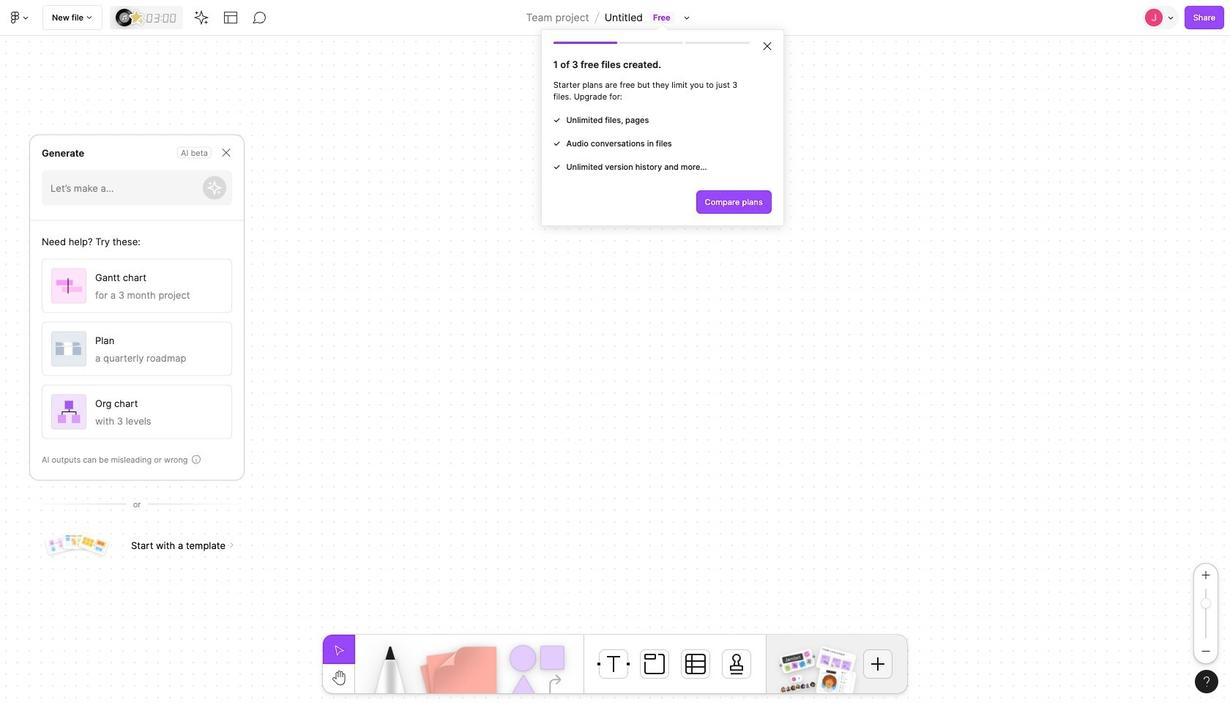 Task type: describe. For each thing, give the bounding box(es) containing it.
File name text field
[[604, 8, 644, 27]]

main toolbar region
[[0, 0, 1231, 226]]

team cooldown image
[[816, 646, 857, 677]]



Task type: locate. For each thing, give the bounding box(es) containing it.
help image
[[1204, 677, 1210, 687]]

thumbnail of a template image
[[75, 531, 112, 559], [60, 531, 93, 553], [42, 531, 78, 559]]

multiplayer tools image
[[1166, 0, 1178, 35]]

info 16 image
[[190, 453, 202, 465]]

view comments image
[[253, 10, 267, 25]]



Task type: vqa. For each thing, say whether or not it's contained in the screenshot.
Team Charter "image"
no



